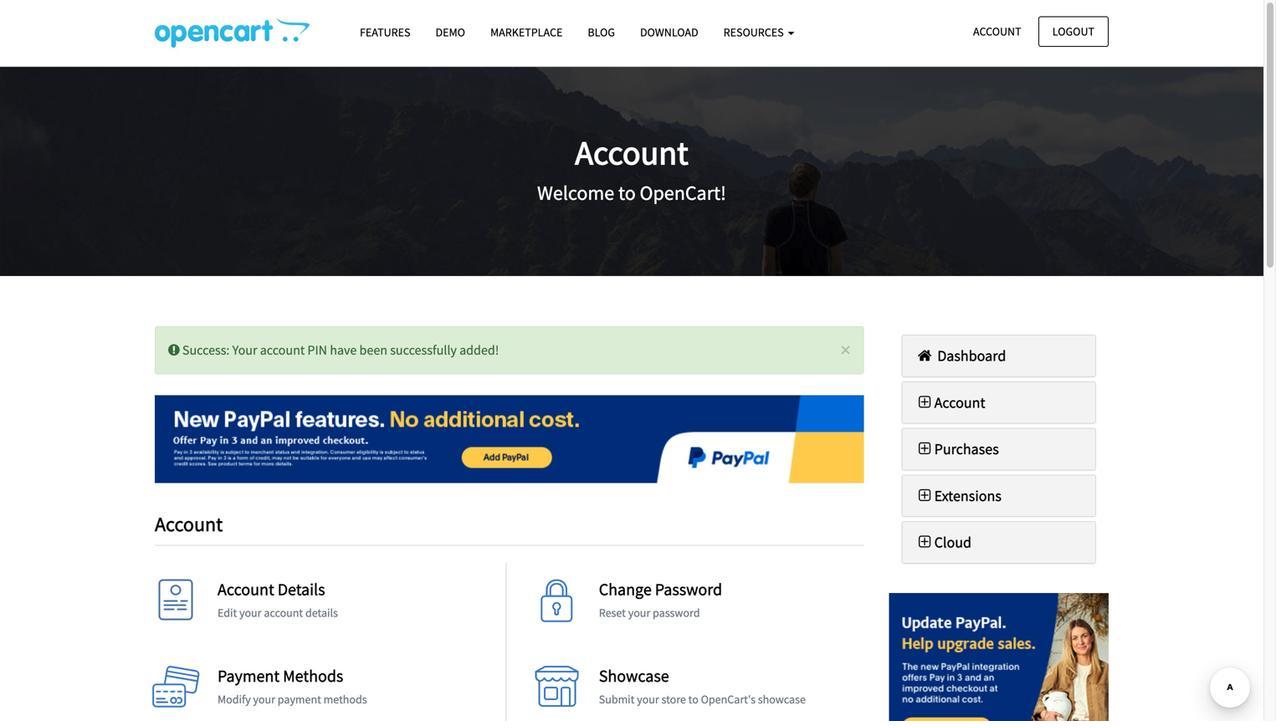 Task type: vqa. For each thing, say whether or not it's contained in the screenshot.
create
no



Task type: describe. For each thing, give the bounding box(es) containing it.
success:
[[182, 342, 230, 359]]

plus square o image for cloud
[[916, 535, 935, 550]]

features
[[360, 25, 411, 40]]

blog
[[588, 25, 615, 40]]

pin
[[308, 342, 327, 359]]

plus square o image for extensions
[[916, 489, 935, 504]]

your for payment
[[253, 693, 275, 708]]

been
[[360, 342, 388, 359]]

showcase image
[[532, 667, 583, 717]]

account inside "link"
[[974, 24, 1022, 39]]

demo link
[[423, 18, 478, 47]]

demo
[[436, 25, 466, 40]]

your for change
[[629, 606, 651, 621]]

reset
[[599, 606, 626, 621]]

plus square o image for account
[[916, 395, 935, 410]]

showcase
[[758, 693, 806, 708]]

edit your account details link
[[218, 606, 338, 621]]

× button
[[841, 337, 851, 363]]

modify your payment methods link
[[218, 693, 367, 708]]

modify
[[218, 693, 251, 708]]

marketplace
[[491, 25, 563, 40]]

payment
[[278, 693, 321, 708]]

account for details
[[218, 579, 274, 600]]

resources
[[724, 25, 787, 40]]

dashboard link
[[916, 347, 1007, 366]]

change
[[599, 579, 652, 600]]

logout link
[[1039, 16, 1110, 47]]

exclamation circle image
[[168, 344, 180, 357]]

account welcome to opencart!
[[538, 132, 727, 206]]

marketplace link
[[478, 18, 576, 47]]

showcase submit your store to opencart's showcase
[[599, 666, 806, 708]]

resources link
[[711, 18, 808, 47]]

payment methods link
[[218, 666, 344, 687]]

submit your store to opencart's showcase link
[[599, 693, 806, 708]]

download
[[641, 25, 699, 40]]

account for 'dashboard' link account "link"
[[935, 393, 986, 412]]

payment
[[218, 666, 280, 687]]

to inside the account welcome to opencart!
[[619, 181, 636, 206]]

payment methods modify your payment methods
[[218, 666, 367, 708]]

details
[[306, 606, 338, 621]]

logout
[[1053, 24, 1095, 39]]

features link
[[348, 18, 423, 47]]

account details edit your account details
[[218, 579, 338, 621]]



Task type: locate. For each thing, give the bounding box(es) containing it.
change password reset your password
[[599, 579, 723, 621]]

home image
[[916, 348, 935, 363]]

account up edit
[[218, 579, 274, 600]]

plus square o image up the cloud link
[[916, 489, 935, 504]]

×
[[841, 337, 851, 363]]

have
[[330, 342, 357, 359]]

added!
[[460, 342, 499, 359]]

your inside showcase submit your store to opencart's showcase
[[637, 693, 660, 708]]

store
[[662, 693, 687, 708]]

welcome
[[538, 181, 615, 206]]

details
[[278, 579, 325, 600]]

account link
[[960, 16, 1036, 47], [916, 393, 986, 412]]

success: your account pin have been successfully added!
[[180, 342, 499, 359]]

account image
[[151, 580, 201, 630]]

cloud link
[[916, 534, 972, 552]]

account link for features link
[[960, 16, 1036, 47]]

account details link
[[218, 579, 325, 600]]

cloud
[[935, 534, 972, 552]]

account inside the account welcome to opencart!
[[576, 132, 689, 174]]

account left pin
[[260, 342, 305, 359]]

your down payment
[[253, 693, 275, 708]]

account inside account details edit your account details
[[218, 579, 274, 600]]

2 plus square o image from the top
[[916, 442, 935, 457]]

1 vertical spatial paypal image
[[890, 594, 1110, 722]]

account link for 'dashboard' link
[[916, 393, 986, 412]]

1 plus square o image from the top
[[916, 489, 935, 504]]

2 plus square o image from the top
[[916, 535, 935, 550]]

plus square o image inside the cloud link
[[916, 535, 935, 550]]

account up account image
[[155, 512, 223, 537]]

submit
[[599, 693, 635, 708]]

0 horizontal spatial to
[[619, 181, 636, 206]]

0 vertical spatial plus square o image
[[916, 489, 935, 504]]

account
[[260, 342, 305, 359], [264, 606, 303, 621]]

plus square o image down home image
[[916, 395, 935, 410]]

1 vertical spatial account link
[[916, 393, 986, 412]]

to inside showcase submit your store to opencart's showcase
[[689, 693, 699, 708]]

showcase link
[[599, 666, 670, 687]]

extensions link
[[916, 487, 1002, 506]]

extensions
[[935, 487, 1002, 506]]

account for welcome
[[576, 132, 689, 174]]

account
[[974, 24, 1022, 39], [576, 132, 689, 174], [935, 393, 986, 412], [155, 512, 223, 537], [218, 579, 274, 600]]

blog link
[[576, 18, 628, 47]]

1 horizontal spatial paypal image
[[890, 594, 1110, 722]]

password
[[655, 579, 723, 600]]

0 vertical spatial account link
[[960, 16, 1036, 47]]

edit
[[218, 606, 237, 621]]

download link
[[628, 18, 711, 47]]

plus square o image down 'extensions' link
[[916, 535, 935, 550]]

your for account
[[239, 606, 262, 621]]

your
[[239, 606, 262, 621], [629, 606, 651, 621], [253, 693, 275, 708], [637, 693, 660, 708]]

successfully
[[390, 342, 457, 359]]

1 vertical spatial to
[[689, 693, 699, 708]]

purchases link
[[916, 440, 1000, 459]]

your inside change password reset your password
[[629, 606, 651, 621]]

password
[[653, 606, 700, 621]]

1 horizontal spatial to
[[689, 693, 699, 708]]

change password image
[[532, 580, 583, 630]]

to
[[619, 181, 636, 206], [689, 693, 699, 708]]

account down 'dashboard' link
[[935, 393, 986, 412]]

account inside account details edit your account details
[[264, 606, 303, 621]]

plus square o image up 'extensions' link
[[916, 442, 935, 457]]

account link up purchases link
[[916, 393, 986, 412]]

dashboard
[[935, 347, 1007, 366]]

0 horizontal spatial paypal image
[[155, 396, 865, 484]]

1 vertical spatial plus square o image
[[916, 442, 935, 457]]

0 vertical spatial account
[[260, 342, 305, 359]]

plus square o image for purchases
[[916, 442, 935, 457]]

0 vertical spatial plus square o image
[[916, 395, 935, 410]]

methods
[[324, 693, 367, 708]]

plus square o image inside purchases link
[[916, 442, 935, 457]]

0 vertical spatial to
[[619, 181, 636, 206]]

1 vertical spatial account
[[264, 606, 303, 621]]

showcase
[[599, 666, 670, 687]]

paypal image
[[155, 396, 865, 484], [890, 594, 1110, 722]]

opencart's
[[701, 693, 756, 708]]

0 vertical spatial paypal image
[[155, 396, 865, 484]]

to right welcome at the left top of page
[[619, 181, 636, 206]]

plus square o image
[[916, 395, 935, 410], [916, 442, 935, 457]]

plus square o image
[[916, 489, 935, 504], [916, 535, 935, 550]]

plus square o image inside 'extensions' link
[[916, 489, 935, 504]]

change password link
[[599, 579, 723, 600]]

methods
[[283, 666, 344, 687]]

account up opencart!
[[576, 132, 689, 174]]

payment methods image
[[151, 667, 201, 717]]

reset your password link
[[599, 606, 700, 621]]

your left the store in the bottom of the page
[[637, 693, 660, 708]]

1 vertical spatial plus square o image
[[916, 535, 935, 550]]

account down the account details link
[[264, 606, 303, 621]]

account link left logout "link"
[[960, 16, 1036, 47]]

account left logout
[[974, 24, 1022, 39]]

your right reset
[[629, 606, 651, 621]]

your right edit
[[239, 606, 262, 621]]

your inside account details edit your account details
[[239, 606, 262, 621]]

1 plus square o image from the top
[[916, 395, 935, 410]]

to right the store in the bottom of the page
[[689, 693, 699, 708]]

your inside payment methods modify your payment methods
[[253, 693, 275, 708]]

your
[[232, 342, 257, 359]]

opencart!
[[640, 181, 727, 206]]

purchases
[[935, 440, 1000, 459]]

opencart - your account image
[[155, 18, 310, 48]]



